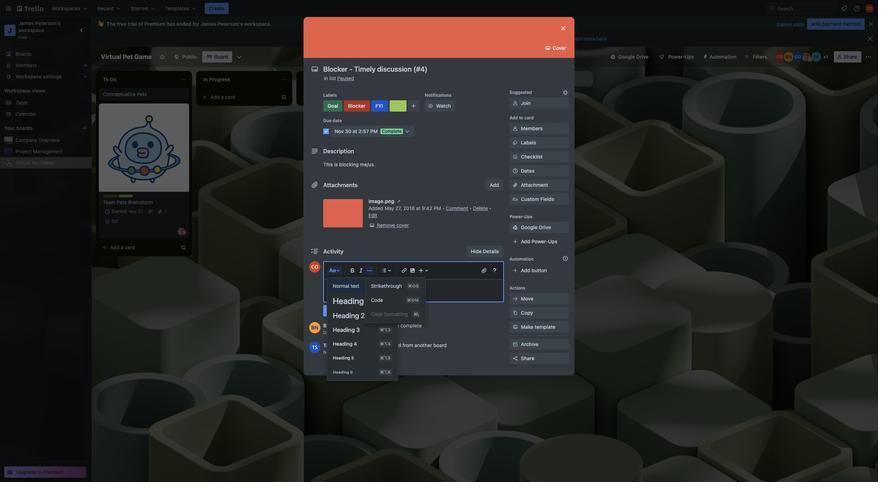 Task type: locate. For each thing, give the bounding box(es) containing it.
to right set
[[403, 36, 408, 42]]

1 vertical spatial color: green, title: "goal" element
[[324, 100, 343, 112]]

drive inside button
[[637, 54, 649, 60]]

1 vertical spatial google
[[521, 224, 538, 230]]

heading for heading 5
[[333, 355, 350, 361]]

sm image
[[700, 51, 710, 61], [427, 102, 434, 109], [512, 125, 519, 132], [512, 139, 519, 146], [396, 198, 403, 205], [369, 222, 376, 229], [512, 324, 519, 331]]

peterson's inside james peterson's workspace free
[[35, 20, 61, 26]]

1 vertical spatial members
[[521, 125, 543, 131]]

0 horizontal spatial goal
[[328, 103, 338, 109]]

4 heading from the top
[[333, 341, 353, 347]]

paused link
[[338, 75, 354, 81]]

30 down -
[[422, 107, 427, 112]]

0 vertical spatial labels
[[324, 93, 337, 98]]

team down color: yellow, title: none "icon"
[[103, 199, 115, 205]]

1 right jeremy miller (jeremymiller198) "image"
[[827, 54, 829, 60]]

sm image inside automation 'button'
[[700, 51, 710, 61]]

board left 'customize views' image
[[214, 54, 228, 60]]

premium
[[144, 21, 166, 27], [43, 469, 63, 475]]

0 horizontal spatial add a card
[[110, 244, 135, 250]]

1 vertical spatial share button
[[510, 353, 569, 364]]

open information menu image
[[854, 5, 861, 12]]

share button left the show menu image
[[834, 51, 862, 63]]

pm down "4"
[[354, 350, 361, 355]]

1 horizontal spatial create from template… image
[[381, 94, 387, 100]]

1 vertical spatial to
[[519, 115, 524, 120]]

primary element
[[0, 0, 879, 17]]

⌘⇧m
[[407, 298, 419, 302]]

board right public.
[[427, 36, 442, 42]]

labels up the checklist
[[521, 140, 537, 146]]

1 vertical spatial ben nelson (bennelson96) image
[[309, 322, 321, 333]]

ben nelson (bennelson96) image left dec
[[309, 322, 321, 333]]

automation up add button
[[510, 256, 534, 262]]

1 horizontal spatial virtual
[[101, 53, 121, 60]]

0 horizontal spatial 5
[[333, 330, 335, 335]]

drive left power-ups button
[[637, 54, 649, 60]]

0 vertical spatial pets
[[137, 91, 147, 97]]

in
[[324, 75, 328, 81]]

1 vertical spatial board
[[434, 342, 447, 348]]

Mark due date as complete checkbox
[[324, 129, 329, 134]]

1 horizontal spatial this
[[362, 36, 372, 42]]

template
[[535, 324, 556, 330]]

goal inside color: green, title: "goal" element
[[328, 103, 338, 109]]

sm image for move
[[512, 295, 519, 302]]

sm image inside archive link
[[512, 341, 519, 348]]

1 horizontal spatial ups
[[549, 238, 558, 244]]

sm image inside make template link
[[512, 324, 519, 331]]

a for the rightmost add a card button
[[321, 94, 324, 100]]

j link
[[4, 25, 16, 36]]

sm image for join
[[512, 100, 519, 107]]

0 vertical spatial color: red, title: "blocker" element
[[420, 93, 435, 98]]

⌘\
[[414, 312, 419, 316]]

27 down brainstorm in the top left of the page
[[138, 209, 143, 214]]

0 horizontal spatial virtual
[[16, 160, 30, 166]]

pet down trial
[[123, 53, 133, 60]]

1 horizontal spatial drive
[[637, 54, 649, 60]]

blocker inside blocker - timely discussion (#4) link
[[404, 97, 421, 103]]

ups left automation 'button' at the right top of page
[[685, 54, 695, 60]]

add inside 'add power-ups' link
[[521, 238, 531, 244]]

⌘⌥5
[[380, 356, 391, 360]]

⌘⌥1
[[381, 298, 391, 303]]

add a card for leftmost add a card button
[[110, 244, 135, 250]]

pet inside board name text box
[[123, 53, 133, 60]]

1 vertical spatial ups
[[525, 214, 533, 219]]

create
[[209, 5, 225, 11]]

card
[[225, 94, 236, 100], [325, 94, 336, 100], [525, 115, 534, 120], [125, 244, 135, 250], [391, 342, 402, 348]]

sm image for automation
[[700, 51, 710, 61]]

0 horizontal spatial members
[[16, 62, 37, 68]]

0 vertical spatial to
[[403, 36, 408, 42]]

game left star or unstar board image
[[134, 53, 152, 60]]

at left 9:38
[[336, 330, 340, 335]]

-
[[422, 97, 425, 103]]

ben nelson (bennelson96) image left james peterson (jamespeterson93) icon
[[784, 52, 794, 62]]

1 horizontal spatial workspace
[[244, 21, 270, 27]]

1 vertical spatial color: red, title: "blocker" element
[[344, 100, 370, 112]]

share left the show menu image
[[844, 54, 858, 60]]

tara schultz (taraschultz7) image
[[309, 342, 321, 353]]

management
[[33, 148, 63, 154]]

strikethrough
[[371, 283, 402, 289]]

pm
[[370, 128, 378, 134], [434, 205, 441, 211], [354, 350, 361, 355]]

1 left code
[[366, 296, 370, 306]]

workspace views
[[4, 88, 45, 94]]

virtual pet game
[[101, 53, 152, 60], [16, 160, 54, 166]]

sm image inside 'move' link
[[512, 295, 519, 302]]

sm image for make template
[[512, 324, 519, 331]]

attachment
[[521, 182, 549, 188]]

sm image for checklist
[[512, 153, 519, 160]]

at inside ben nelson marked the due date complete dec 5 at 9:38 am
[[336, 330, 340, 335]]

goal up the due date
[[328, 103, 338, 109]]

1 heading from the top
[[333, 296, 364, 306]]

0 vertical spatial google drive
[[619, 54, 649, 60]]

0 vertical spatial drive
[[637, 54, 649, 60]]

group
[[366, 279, 426, 321]]

1 horizontal spatial is
[[389, 36, 393, 42]]

30 inside the nov 30 option
[[422, 107, 427, 112]]

sm image left archive at the bottom of page
[[512, 341, 519, 348]]

1 vertical spatial premium
[[43, 469, 63, 475]]

add button
[[521, 267, 547, 273]]

6 heading from the top
[[333, 370, 349, 374]]

james inside james peterson's workspace free
[[18, 20, 34, 26]]

power- inside power-ups button
[[669, 54, 685, 60]]

ups up add button button
[[549, 238, 558, 244]]

1 horizontal spatial color: blue, title: "fyi" element
[[435, 93, 449, 98]]

0 vertical spatial watch
[[436, 103, 451, 109]]

blocker
[[420, 93, 435, 98], [404, 97, 421, 103], [348, 103, 366, 109]]

normal
[[333, 283, 350, 289]]

color: bold lime, title: "team task" element
[[119, 195, 140, 200]]

pets up 'started:'
[[117, 199, 127, 205]]

method
[[844, 21, 861, 27]]

color: bold lime, title: none image
[[451, 93, 465, 96]]

5
[[333, 330, 335, 335], [351, 355, 354, 361]]

0 horizontal spatial pm
[[354, 350, 361, 355]]

labels link
[[510, 137, 569, 148]]

2 right 0
[[116, 219, 118, 224]]

nov down the due date
[[335, 128, 344, 134]]

0 vertical spatial is
[[389, 36, 393, 42]]

1 vertical spatial virtual pet game
[[16, 160, 54, 166]]

may
[[385, 205, 394, 211]]

0 vertical spatial members
[[16, 62, 37, 68]]

sm image left the copy at the right bottom
[[512, 309, 519, 316]]

premium right the upgrade
[[43, 469, 63, 475]]

0 vertical spatial members link
[[0, 60, 92, 71]]

1 down team pets brainstorm link at the left top of the page
[[165, 209, 167, 214]]

team pets brainstorm link
[[103, 199, 185, 206]]

2 vertical spatial power-
[[532, 238, 549, 244]]

schultz
[[335, 342, 354, 348]]

link image
[[400, 266, 409, 275]]

1 vertical spatial 30
[[345, 128, 352, 134]]

3
[[356, 327, 360, 333]]

1 vertical spatial color: blue, title: "fyi" element
[[371, 100, 388, 112]]

add a card for middle add a card button
[[210, 94, 236, 100]]

pet down project management
[[32, 160, 39, 166]]

sm image inside labels link
[[512, 139, 519, 146]]

is left "blocking"
[[334, 161, 338, 167]]

overview
[[38, 137, 60, 143]]

add a card for the rightmost add a card button
[[311, 94, 336, 100]]

a
[[221, 94, 224, 100], [321, 94, 324, 100], [121, 244, 124, 250]]

sm image inside checklist link
[[512, 153, 519, 160]]

learn
[[570, 36, 583, 42]]

at up heading 5
[[339, 350, 343, 355]]

color: green, title: "goal" element left -
[[404, 93, 418, 98]]

0 vertical spatial automation
[[710, 54, 737, 60]]

this down "description"
[[324, 161, 333, 167]]

james right for
[[201, 21, 216, 27]]

automation left filters button
[[710, 54, 737, 60]]

this for this is blocking me/us.
[[324, 161, 333, 167]]

color: blue, title: "fyi" element up watch button at the top of the page
[[435, 93, 449, 98]]

5 right dec
[[333, 330, 335, 335]]

virtual pet game down free
[[101, 53, 152, 60]]

27 down tara
[[333, 350, 338, 355]]

team for team pets brainstorm
[[103, 199, 115, 205]]

sm image for google drive
[[512, 224, 519, 231]]

1 horizontal spatial power-
[[532, 238, 549, 244]]

time.
[[555, 36, 567, 42]]

heading 1 group
[[327, 279, 398, 379]]

0 horizontal spatial share
[[521, 355, 535, 361]]

watch up marked on the bottom left of page
[[357, 308, 372, 314]]

blocker for fyi
[[420, 93, 435, 98]]

watch down notifications in the top of the page
[[436, 103, 451, 109]]

due date
[[324, 118, 342, 123]]

goal up color: bold lime, title: none icon
[[404, 93, 413, 98]]

actions
[[510, 285, 526, 291]]

color: blue, title: "fyi" element
[[435, 93, 449, 98], [371, 100, 388, 112]]

drive up add power-ups
[[539, 224, 551, 230]]

color: green, title: "goal" element
[[404, 93, 418, 98], [324, 100, 343, 112]]

sm image inside watch button
[[427, 102, 434, 109]]

text
[[351, 283, 360, 289]]

discussion
[[442, 97, 467, 103]]

save button
[[324, 305, 343, 316]]

image.png link
[[331, 287, 355, 293]]

0 horizontal spatial christina overa (christinaovera) image
[[309, 261, 321, 273]]

members down boards
[[16, 62, 37, 68]]

christina overa (christinaovera) image left "gary orlando (garyorlando)" icon
[[775, 52, 785, 62]]

virtual pet game down project management
[[16, 160, 54, 166]]

Search field
[[776, 3, 837, 14]]

2 heading from the top
[[333, 311, 359, 320]]

1 horizontal spatial share button
[[834, 51, 862, 63]]

0 vertical spatial pet
[[123, 53, 133, 60]]

sm image down actions
[[512, 295, 519, 302]]

sm image up 'add power-ups' link
[[512, 224, 519, 231]]

your boards with 3 items element
[[4, 124, 71, 132]]

suggested
[[510, 90, 532, 95]]

heading 3
[[333, 327, 360, 333]]

create from template… image
[[281, 94, 287, 100], [381, 94, 387, 100], [482, 178, 487, 184]]

30 left 2:57 on the left top of the page
[[345, 128, 352, 134]]

1 vertical spatial fyi
[[376, 103, 383, 109]]

heading for heading 3
[[333, 327, 355, 333]]

None text field
[[320, 63, 553, 76]]

to for upgrade to premium
[[37, 469, 42, 475]]

1 vertical spatial watch
[[357, 308, 372, 314]]

1 horizontal spatial members link
[[510, 123, 569, 134]]

at left 9:42 on the left top of the page
[[416, 205, 421, 211]]

0 horizontal spatial ben nelson (bennelson96) image
[[309, 322, 321, 333]]

attach and insert link image
[[481, 267, 488, 274]]

1 vertical spatial workspace
[[18, 27, 44, 33]]

sm image
[[545, 44, 552, 52], [562, 89, 569, 96], [512, 100, 519, 107], [512, 153, 519, 160], [512, 224, 519, 231], [512, 295, 519, 302], [512, 309, 519, 316], [512, 341, 519, 348]]

open help dialog image
[[491, 266, 499, 275]]

virtual inside board name text box
[[101, 53, 121, 60]]

2 up marked on the bottom left of page
[[361, 311, 365, 320]]

gary orlando (garyorlando) image
[[793, 52, 803, 62]]

1 horizontal spatial google drive
[[619, 54, 649, 60]]

peterson's down create button
[[218, 21, 243, 27]]

27 inside tara schultz transferred this card from another board nov 27 at 2:58 pm
[[333, 350, 338, 355]]

⌘⌥6
[[380, 370, 391, 374]]

0 horizontal spatial power-
[[510, 214, 525, 219]]

sm image inside cover link
[[545, 44, 552, 52]]

from
[[403, 342, 413, 348]]

1 horizontal spatial board
[[427, 36, 442, 42]]

2 horizontal spatial to
[[519, 115, 524, 120]]

1 vertical spatial google drive
[[521, 224, 551, 230]]

watch button
[[425, 100, 455, 112]]

0 vertical spatial 5
[[333, 330, 335, 335]]

1 vertical spatial virtual
[[16, 160, 30, 166]]

filters button
[[743, 51, 770, 63]]

james up free
[[18, 20, 34, 26]]

drive
[[637, 54, 649, 60], [539, 224, 551, 230]]

game
[[134, 53, 152, 60], [41, 160, 54, 166]]

is left set
[[389, 36, 393, 42]]

details
[[483, 248, 499, 254]]

color: bold lime, title: none image
[[390, 100, 407, 112]]

make template
[[521, 324, 556, 330]]

30 for nov 30
[[422, 107, 427, 112]]

task
[[131, 195, 140, 200]]

peterson's up boards link in the top left of the page
[[35, 20, 61, 26]]

hide details
[[471, 248, 499, 254]]

9:38
[[341, 330, 351, 335]]

watch
[[436, 103, 451, 109], [357, 308, 372, 314]]

to down join
[[519, 115, 524, 120]]

ended
[[177, 21, 191, 27]]

1 horizontal spatial 2
[[361, 311, 365, 320]]

0 horizontal spatial 2
[[116, 219, 118, 224]]

description
[[324, 148, 354, 154]]

5 heading from the top
[[333, 355, 350, 361]]

edit link
[[369, 212, 378, 218]]

0 vertical spatial virtual
[[101, 53, 121, 60]]

nov down tara
[[324, 350, 331, 355]]

card for create from template… image corresponding to the rightmost add a card button
[[325, 94, 336, 100]]

add button
[[486, 179, 504, 191]]

image.png inside main content area, start typing to enter text. text field
[[331, 287, 355, 293]]

30 for nov 30 at 2:57 pm
[[345, 128, 352, 134]]

pets for team
[[117, 199, 127, 205]]

james inside banner
[[201, 21, 216, 27]]

1 horizontal spatial 5
[[351, 355, 354, 361]]

customize views image
[[236, 53, 243, 60]]

0 vertical spatial pm
[[370, 128, 378, 134]]

virtual down the
[[101, 53, 121, 60]]

color: green, title: "goal" element up the due date
[[324, 100, 343, 112]]

1 horizontal spatial goal
[[404, 93, 413, 98]]

james peterson (jamespeterson93) image
[[803, 52, 813, 62]]

fyi
[[435, 93, 442, 98], [376, 103, 383, 109]]

share button down archive link
[[510, 353, 569, 364]]

2 horizontal spatial power-
[[669, 54, 685, 60]]

1 horizontal spatial google
[[619, 54, 635, 60]]

text styles image
[[328, 266, 337, 275]]

image.png
[[369, 198, 395, 204], [331, 287, 355, 293]]

pet
[[123, 53, 133, 60], [32, 160, 39, 166]]

heading for heading 6
[[333, 370, 349, 374]]

ups
[[685, 54, 695, 60], [525, 214, 533, 219], [549, 238, 558, 244]]

1 vertical spatial power-
[[510, 214, 525, 219]]

0 vertical spatial share
[[844, 54, 858, 60]]

more formatting image
[[366, 266, 374, 275]]

goal for the left color: green, title: "goal" element
[[328, 103, 338, 109]]

pets right the 'conceptualize'
[[137, 91, 147, 97]]

project management link
[[16, 148, 88, 155]]

this board is set to public. board admins can change its visibility setting at any time. learn more here
[[362, 36, 607, 42]]

labels down list
[[324, 93, 337, 98]]

0 horizontal spatial color: red, title: "blocker" element
[[344, 100, 370, 112]]

heading for heading 2
[[333, 311, 359, 320]]

visibility
[[498, 36, 519, 42]]

sm image down any at right top
[[545, 44, 552, 52]]

banner
[[92, 17, 879, 31]]

board right the another
[[434, 342, 447, 348]]

0 vertical spatial ben nelson (bennelson96) image
[[784, 52, 794, 62]]

0 horizontal spatial workspace
[[18, 27, 44, 33]]

image.png up added
[[369, 198, 395, 204]]

1 horizontal spatial to
[[403, 36, 408, 42]]

1 inside group
[[366, 296, 370, 306]]

custom
[[521, 196, 539, 202]]

0 horizontal spatial ups
[[525, 214, 533, 219]]

2:58
[[344, 350, 353, 355]]

1 horizontal spatial a
[[221, 94, 224, 100]]

1 vertical spatial date
[[389, 322, 399, 328]]

1 horizontal spatial add a card button
[[199, 91, 278, 103]]

sm image for archive
[[512, 341, 519, 348]]

members link down boards
[[0, 60, 92, 71]]

board inside tara schultz transferred this card from another board nov 27 at 2:58 pm
[[434, 342, 447, 348]]

1 horizontal spatial board
[[434, 342, 447, 348]]

members down "add to card"
[[521, 125, 543, 131]]

at left any at right top
[[539, 36, 543, 42]]

sm image up join link
[[562, 89, 569, 96]]

nov
[[413, 107, 420, 112], [335, 128, 344, 134], [129, 209, 137, 214], [324, 350, 331, 355]]

christina overa (christinaovera) image left text styles icon
[[309, 261, 321, 273]]

christina overa (christinaovera) image
[[775, 52, 785, 62], [309, 261, 321, 273]]

1 vertical spatial pets
[[117, 199, 127, 205]]

0 horizontal spatial add a card button
[[99, 242, 178, 253]]

group containing strikethrough
[[366, 279, 426, 321]]

ups inside button
[[685, 54, 695, 60]]

5 down 2:58
[[351, 355, 354, 361]]

complete
[[401, 322, 422, 328]]

0 horizontal spatial members link
[[0, 60, 92, 71]]

here
[[597, 36, 607, 42]]

board left set
[[374, 36, 388, 42]]

sm image inside join link
[[512, 100, 519, 107]]

team left the task
[[119, 195, 130, 200]]

virtual down project
[[16, 160, 30, 166]]

nov right color: bold lime, title: none icon
[[413, 107, 420, 112]]

sm image left join
[[512, 100, 519, 107]]

italic ⌘i image
[[357, 266, 366, 275]]

dates button
[[510, 165, 569, 177]]

+
[[824, 54, 827, 60]]

0 vertical spatial game
[[134, 53, 152, 60]]

to for add to card
[[519, 115, 524, 120]]

star or unstar board image
[[160, 54, 165, 60]]

conceptualize pets link
[[103, 91, 185, 98]]

1 horizontal spatial share
[[844, 54, 858, 60]]

pm right 9:42 on the left top of the page
[[434, 205, 441, 211]]

sm image left the checklist
[[512, 153, 519, 160]]

create from template… image for the rightmost add a card button
[[381, 94, 387, 100]]

a for leftmost add a card button
[[121, 244, 124, 250]]

set
[[394, 36, 402, 42]]

google drive inside button
[[619, 54, 649, 60]]

1 horizontal spatial james
[[201, 21, 216, 27]]

lists image
[[380, 266, 388, 275]]

join link
[[510, 97, 569, 109]]

watch inside watch button
[[436, 103, 451, 109]]

christina overa (christinaovera) image
[[866, 4, 874, 13]]

sm image inside copy link
[[512, 309, 519, 316]]

color: red, title: "blocker" element
[[420, 93, 435, 98], [344, 100, 370, 112]]

hide details link
[[467, 246, 504, 257]]

ups down the custom
[[525, 214, 533, 219]]

conceptualize
[[103, 91, 136, 97]]

0 vertical spatial share button
[[834, 51, 862, 63]]

1 horizontal spatial image.png
[[369, 198, 395, 204]]

3 heading from the top
[[333, 327, 355, 333]]

virtual pet game link
[[16, 159, 88, 166]]

game down management on the top left of the page
[[41, 160, 54, 166]]

1 horizontal spatial game
[[134, 53, 152, 60]]

calendar link
[[16, 111, 88, 118]]

share button
[[834, 51, 862, 63], [510, 353, 569, 364]]

heading 6
[[333, 370, 353, 374]]

heading for heading 1
[[333, 296, 364, 306]]

ben nelson (bennelson96) image
[[784, 52, 794, 62], [309, 322, 321, 333]]

color: blue, title: "fyi" element left color: bold lime, title: none icon
[[371, 100, 388, 112]]

this left set
[[362, 36, 372, 42]]

1 vertical spatial is
[[334, 161, 338, 167]]

members link up labels link on the right of page
[[510, 123, 569, 134]]

custom fields button
[[510, 196, 569, 203]]

premium right of
[[144, 21, 166, 27]]

this for this board is set to public. board admins can change its visibility setting at any time. learn more here
[[362, 36, 372, 42]]

⌘⇧s
[[408, 284, 419, 288]]

1 vertical spatial goal
[[328, 103, 338, 109]]

share down archive at the bottom of page
[[521, 355, 535, 361]]

1 horizontal spatial ben nelson (bennelson96) image
[[784, 52, 794, 62]]

pm right 2:57 on the left top of the page
[[370, 128, 378, 134]]

image.png up heading 1
[[331, 287, 355, 293]]

to right the upgrade
[[37, 469, 42, 475]]

change
[[472, 36, 490, 42]]

0 horizontal spatial fyi
[[376, 103, 383, 109]]

0 horizontal spatial share button
[[510, 353, 569, 364]]



Task type: describe. For each thing, give the bounding box(es) containing it.
5 inside ben nelson marked the due date complete dec 5 at 9:38 am
[[333, 330, 335, 335]]

add inside the add payment method button
[[812, 21, 821, 27]]

tara
[[324, 342, 334, 348]]

attachments
[[324, 182, 358, 188]]

workspace inside banner
[[244, 21, 270, 27]]

virtual pet game inside board name text box
[[101, 53, 152, 60]]

has
[[167, 21, 175, 27]]

team task
[[119, 195, 140, 200]]

team for team task
[[119, 195, 130, 200]]

sm image for watch
[[427, 102, 434, 109]]

delete
[[473, 205, 488, 211]]

blocker inside color: red, title: "blocker" element
[[348, 103, 366, 109]]

/
[[114, 219, 116, 224]]

0 vertical spatial 2
[[116, 219, 118, 224]]

5 inside "heading 1" group
[[351, 355, 354, 361]]

add button button
[[510, 265, 569, 276]]

1 down blocker - timely discussion (#4) link
[[449, 107, 451, 112]]

create from template… image
[[181, 245, 186, 250]]

filters
[[753, 54, 768, 60]]

share for left share button
[[521, 355, 535, 361]]

card inside tara schultz transferred this card from another board nov 27 at 2:58 pm
[[391, 342, 402, 348]]

banner containing 👋
[[92, 17, 879, 31]]

nov down team pets brainstorm
[[129, 209, 137, 214]]

started: nov 27
[[112, 209, 143, 214]]

table
[[16, 100, 28, 106]]

sm image for copy
[[512, 309, 519, 316]]

0 vertical spatial board
[[374, 36, 388, 42]]

nelson
[[334, 322, 351, 328]]

complete
[[382, 129, 402, 134]]

1 vertical spatial game
[[41, 160, 54, 166]]

checklist link
[[510, 151, 569, 162]]

nov inside option
[[413, 107, 420, 112]]

add power-ups
[[521, 238, 558, 244]]

clear formatting
[[371, 311, 408, 317]]

upgrade
[[16, 469, 36, 475]]

heading 4
[[333, 341, 357, 347]]

workspace inside james peterson's workspace free
[[18, 27, 44, 33]]

project
[[16, 148, 32, 154]]

ben
[[324, 322, 333, 328]]

Main content area, start typing to enter text. text field
[[331, 286, 497, 295]]

share for share button to the right
[[844, 54, 858, 60]]

4
[[354, 341, 357, 347]]

⌘⌥0
[[380, 284, 391, 288]]

dec 5 at 9:38 am link
[[324, 330, 359, 335]]

27,
[[396, 205, 402, 211]]

google drive button
[[607, 51, 653, 63]]

project management
[[16, 148, 63, 154]]

add inside add button button
[[521, 267, 531, 273]]

0 vertical spatial color: blue, title: "fyi" element
[[435, 93, 449, 98]]

0 vertical spatial board
[[427, 36, 442, 42]]

of
[[138, 21, 143, 27]]

2:57
[[359, 128, 369, 134]]

1 vertical spatial labels
[[521, 140, 537, 146]]

bold ⌘b image
[[349, 266, 357, 275]]

dates
[[521, 168, 535, 174]]

save
[[328, 308, 339, 314]]

copy
[[521, 310, 533, 316]]

at left 2:57 on the left top of the page
[[353, 128, 357, 134]]

google inside button
[[619, 54, 635, 60]]

nov 30
[[413, 107, 427, 112]]

timely
[[426, 97, 441, 103]]

remove
[[377, 222, 395, 228]]

company
[[16, 137, 37, 143]]

0 horizontal spatial virtual pet game
[[16, 160, 54, 166]]

add payment method button
[[808, 18, 865, 30]]

Board name text field
[[97, 51, 156, 63]]

image image
[[409, 266, 417, 275]]

free
[[117, 21, 126, 27]]

sm image for remove cover
[[369, 222, 376, 229]]

0 / 2
[[112, 219, 118, 224]]

blocker fyi
[[420, 93, 442, 98]]

setting
[[520, 36, 537, 42]]

2 horizontal spatial pm
[[434, 205, 441, 211]]

ben nelson marked the due date complete dec 5 at 9:38 am
[[324, 322, 422, 335]]

blocker for -
[[404, 97, 421, 103]]

activity
[[324, 248, 344, 255]]

jeremy miller (jeremymiller198) image
[[812, 52, 822, 62]]

dec
[[324, 330, 331, 335]]

remove cover link
[[369, 222, 409, 229]]

editor toolbar toolbar
[[327, 265, 501, 381]]

due
[[379, 322, 388, 328]]

color: yellow, title: none image
[[103, 195, 117, 197]]

0 horizontal spatial color: blue, title: "fyi" element
[[371, 100, 388, 112]]

pets for conceptualize
[[137, 91, 147, 97]]

1 horizontal spatial color: green, title: "goal" element
[[404, 93, 418, 98]]

0 notifications image
[[841, 4, 849, 13]]

cover link
[[543, 42, 571, 54]]

0 horizontal spatial is
[[334, 161, 338, 167]]

0 horizontal spatial pet
[[32, 160, 39, 166]]

james peterson's workspace free
[[18, 20, 62, 40]]

add inside add button
[[490, 182, 499, 188]]

nov 30 at 2:57 pm
[[335, 128, 378, 134]]

checklist
[[521, 154, 543, 160]]

peterson's inside banner
[[218, 21, 243, 27]]

join
[[521, 100, 531, 106]]

delete edit
[[369, 205, 488, 218]]

0 horizontal spatial google
[[521, 224, 538, 230]]

Nov 30 checkbox
[[404, 106, 429, 114]]

explore plans
[[777, 22, 805, 27]]

add power-ups link
[[510, 236, 569, 247]]

comment
[[446, 205, 468, 211]]

formatting
[[384, 311, 408, 317]]

card for create from template… icon
[[125, 244, 135, 250]]

date inside ben nelson marked the due date complete dec 5 at 9:38 am
[[389, 322, 399, 328]]

1 horizontal spatial fyi
[[435, 93, 442, 98]]

0 vertical spatial date
[[333, 118, 342, 123]]

delete link
[[473, 205, 488, 211]]

due
[[324, 118, 332, 123]]

another
[[415, 342, 432, 348]]

fields
[[541, 196, 555, 202]]

group inside editor toolbar toolbar
[[366, 279, 426, 321]]

0 horizontal spatial labels
[[324, 93, 337, 98]]

1 vertical spatial power-ups
[[510, 214, 533, 219]]

1 horizontal spatial pm
[[370, 128, 378, 134]]

game inside board name text box
[[134, 53, 152, 60]]

9:42
[[422, 205, 433, 211]]

add board image
[[82, 125, 88, 131]]

2 horizontal spatial create from template… image
[[482, 178, 487, 184]]

payment
[[822, 21, 842, 27]]

sm image for members
[[512, 125, 519, 132]]

power- inside 'add power-ups' link
[[532, 238, 549, 244]]

make template link
[[510, 321, 569, 333]]

nov inside tara schultz transferred this card from another board nov 27 at 2:58 pm
[[324, 350, 331, 355]]

card for create from template… image related to middle add a card button
[[225, 94, 236, 100]]

remove cover
[[377, 222, 409, 228]]

0
[[112, 219, 114, 224]]

plans
[[794, 22, 805, 27]]

1 vertical spatial board
[[214, 54, 228, 60]]

explore plans button
[[777, 20, 805, 29]]

show menu image
[[866, 53, 873, 60]]

heading 5
[[333, 355, 354, 361]]

me/us.
[[360, 161, 375, 167]]

public.
[[409, 36, 426, 42]]

automation inside 'button'
[[710, 54, 737, 60]]

make
[[521, 324, 534, 330]]

tara schultz transferred this card from another board nov 27 at 2:58 pm
[[324, 342, 447, 355]]

goal for color: green, title: "goal" element to the right
[[404, 93, 413, 98]]

2 inside "heading 1" group
[[361, 311, 365, 320]]

1 vertical spatial christina overa (christinaovera) image
[[309, 261, 321, 273]]

create from template… image for middle add a card button
[[281, 94, 287, 100]]

premium inside banner
[[144, 21, 166, 27]]

0 horizontal spatial 27
[[138, 209, 143, 214]]

at inside tara schultz transferred this card from another board nov 27 at 2:58 pm
[[339, 350, 343, 355]]

wave image
[[97, 21, 104, 27]]

pm inside tara schultz transferred this card from another board nov 27 at 2:58 pm
[[354, 350, 361, 355]]

sm image for labels
[[512, 139, 519, 146]]

heading 1
[[333, 296, 370, 306]]

mark due date as complete image
[[324, 129, 329, 134]]

learn more here link
[[567, 36, 607, 42]]

code
[[371, 297, 383, 303]]

1 vertical spatial drive
[[539, 224, 551, 230]]

2 horizontal spatial add a card button
[[299, 91, 379, 103]]

search image
[[770, 6, 776, 11]]

added
[[369, 205, 384, 211]]

0 vertical spatial christina overa (christinaovera) image
[[775, 52, 785, 62]]

automation button
[[700, 51, 741, 63]]

0 horizontal spatial premium
[[43, 469, 63, 475]]

0 horizontal spatial google drive
[[521, 224, 551, 230]]

james peterson (jamespeterson93) image
[[178, 227, 186, 236]]

2 vertical spatial ups
[[549, 238, 558, 244]]

0 horizontal spatial color: green, title: "goal" element
[[324, 100, 343, 112]]

1 horizontal spatial members
[[521, 125, 543, 131]]

your
[[4, 125, 15, 131]]

⌘⌥4
[[380, 342, 391, 346]]

heading for heading 4
[[333, 341, 353, 347]]

a for middle add a card button
[[221, 94, 224, 100]]

power-ups button
[[655, 51, 699, 63]]

sm image for suggested
[[562, 89, 569, 96]]

1 vertical spatial automation
[[510, 256, 534, 262]]

power-ups inside button
[[669, 54, 695, 60]]



Task type: vqa. For each thing, say whether or not it's contained in the screenshot.


